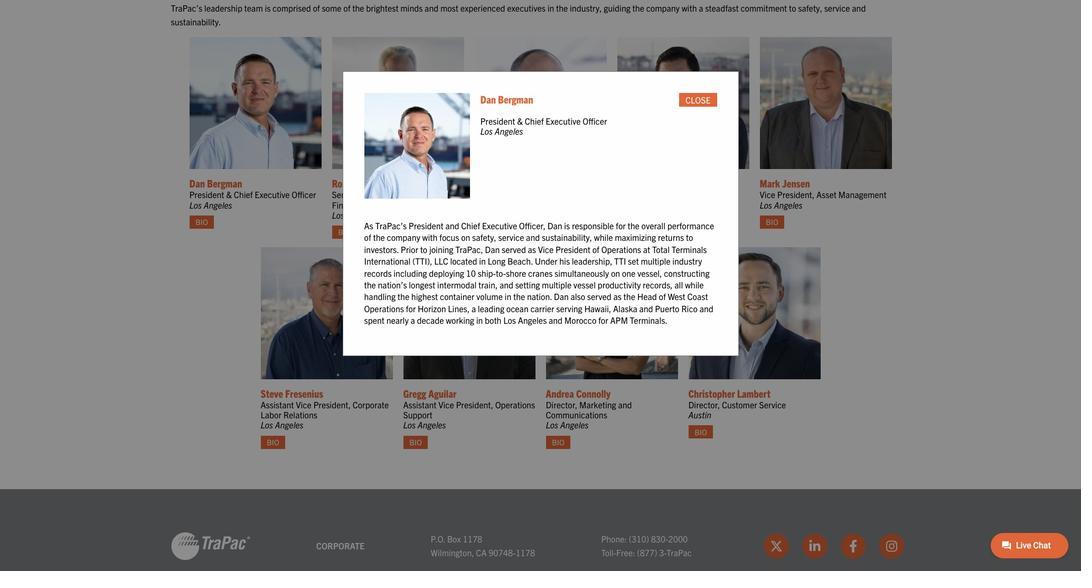 Task type: locate. For each thing, give the bounding box(es) containing it.
christopher lambert director, customer service austin
[[689, 387, 786, 420]]

3-
[[660, 547, 667, 558]]

executive inside as trapac's president and chief executive officer, dan is responsible for the overall performance of the company with focus on safety, service and sustainability, while maximizing returns to investors. prior to joining trapac, dan served as vice president of operations at total terminals international (tti), llc located in long beach. under his leadership, tti set multiple industry records including deploying 10 ship-to-shore cranes simultaneously on one vessel, constructing the nation's longest intermodal train, and setting multiple vessel productivity records, all while handling the highest container volume in the nation. dan also served as the head of west coast operations for horizon lines, a leading ocean carrier serving hawaii, alaska and puerto rico and spent nearly a decade working in both los angeles and morocco for apm terminals.
[[482, 220, 517, 231]]

and
[[425, 3, 439, 13], [852, 3, 866, 13], [446, 220, 459, 231], [526, 232, 540, 243], [500, 279, 514, 290], [640, 303, 653, 314], [700, 303, 714, 314], [549, 315, 563, 326], [618, 399, 632, 410]]

1 horizontal spatial to
[[686, 232, 693, 243]]

coast
[[688, 291, 708, 302]]

to inside the trapac's leadership team is comprised of some of the brightest minds and most experienced executives in the industry, guiding the company with a steadfast commitment to safety, service and sustainability.
[[789, 3, 797, 13]]

(877)
[[637, 547, 658, 558]]

senior
[[332, 189, 355, 200]]

company inside the trapac's leadership team is comprised of some of the brightest minds and most experienced executives in the industry, guiding the company with a steadfast commitment to safety, service and sustainability.
[[647, 3, 680, 13]]

1 vertical spatial 1178
[[516, 547, 535, 558]]

vice right support
[[439, 399, 454, 410]]

vessel,
[[638, 268, 662, 278]]

1 vertical spatial corporate
[[316, 540, 365, 551]]

1 vertical spatial with
[[422, 232, 438, 243]]

assistant inside steve fresenius assistant vice president, corporate labor relations los angeles
[[261, 399, 294, 410]]

focus
[[440, 232, 459, 243]]

vice inside as trapac's president and chief executive officer, dan is responsible for the overall performance of the company with focus on safety, service and sustainability, while maximizing returns to investors. prior to joining trapac, dan served as vice president of operations at total terminals international (tti), llc located in long beach. under his leadership, tti set multiple industry records including deploying 10 ship-to-shore cranes simultaneously on one vessel, constructing the nation's longest intermodal train, and setting multiple vessel productivity records, all while handling the highest container volume in the nation. dan also served as the head of west coast operations for horizon lines, a leading ocean carrier serving hawaii, alaska and puerto rico and spent nearly a decade working in both los angeles and morocco for apm terminals.
[[538, 244, 554, 255]]

vice inside ron triemstra senior vice president, chief financial officer los angeles
[[357, 189, 373, 200]]

0 horizontal spatial service
[[499, 232, 524, 243]]

deploying
[[429, 268, 464, 278]]

830-
[[651, 534, 669, 544]]

brightest
[[366, 3, 399, 13]]

for down the hawaii,
[[599, 315, 609, 326]]

president, inside steve fresenius assistant vice president, corporate labor relations los angeles
[[314, 399, 351, 410]]

2 vertical spatial to
[[420, 244, 428, 255]]

to-
[[496, 268, 506, 278]]

0 vertical spatial to
[[789, 3, 797, 13]]

1 horizontal spatial company
[[647, 3, 680, 13]]

to up terminals
[[686, 232, 693, 243]]

0 horizontal spatial to
[[420, 244, 428, 255]]

0 horizontal spatial los angeles
[[475, 210, 518, 220]]

a right "lines,"
[[472, 303, 476, 314]]

as down the "productivity"
[[614, 291, 622, 302]]

0 horizontal spatial company
[[387, 232, 421, 243]]

0 vertical spatial &
[[517, 116, 523, 126]]

bergman inside dialog
[[498, 92, 533, 106]]

los angeles up trapac,
[[475, 210, 518, 220]]

president, for ron triemstra
[[375, 189, 412, 200]]

0 horizontal spatial &
[[226, 189, 232, 200]]

gregg
[[403, 387, 426, 400]]

as trapac's president and chief executive officer, dan is responsible for the overall performance of the company with focus on safety, service and sustainability, while maximizing returns to investors. prior to joining trapac, dan served as vice president of operations at total terminals international (tti), llc located in long beach. under his leadership, tti set multiple industry records including deploying 10 ship-to-shore cranes simultaneously on one vessel, constructing the nation's longest intermodal train, and setting multiple vessel productivity records, all while handling the highest container volume in the nation. dan also served as the head of west coast operations for horizon lines, a leading ocean carrier serving hawaii, alaska and puerto rico and spent nearly a decade working in both los angeles and morocco for apm terminals.
[[364, 220, 714, 326]]

terminals
[[672, 244, 707, 255]]

safety, up trapac,
[[472, 232, 497, 243]]

0 vertical spatial safety,
[[798, 3, 823, 13]]

2 horizontal spatial to
[[789, 3, 797, 13]]

set
[[628, 256, 639, 266]]

bio link for ron triemstra
[[332, 226, 357, 239]]

service inside as trapac's president and chief executive officer, dan is responsible for the overall performance of the company with focus on safety, service and sustainability, while maximizing returns to investors. prior to joining trapac, dan served as vice president of operations at total terminals international (tti), llc located in long beach. under his leadership, tti set multiple industry records including deploying 10 ship-to-shore cranes simultaneously on one vessel, constructing the nation's longest intermodal train, and setting multiple vessel productivity records, all while handling the highest container volume in the nation. dan also served as the head of west coast operations for horizon lines, a leading ocean carrier serving hawaii, alaska and puerto rico and spent nearly a decade working in both los angeles and morocco for apm terminals.
[[499, 232, 524, 243]]

bio for mark jensen
[[766, 217, 779, 227]]

1 horizontal spatial director,
[[689, 399, 720, 410]]

0 vertical spatial corporate
[[353, 399, 389, 410]]

overall
[[642, 220, 666, 231]]

industry
[[673, 256, 702, 266]]

chief inside ron triemstra senior vice president, chief financial officer los angeles
[[414, 189, 433, 200]]

1 vertical spatial bergman
[[207, 177, 242, 190]]

0 horizontal spatial 1178
[[463, 534, 483, 544]]

0 horizontal spatial director,
[[546, 399, 578, 410]]

1 horizontal spatial bergman
[[498, 92, 533, 106]]

chief inside as trapac's president and chief executive officer, dan is responsible for the overall performance of the company with focus on safety, service and sustainability, while maximizing returns to investors. prior to joining trapac, dan served as vice president of operations at total terminals international (tti), llc located in long beach. under his leadership, tti set multiple industry records including deploying 10 ship-to-shore cranes simultaneously on one vessel, constructing the nation's longest intermodal train, and setting multiple vessel productivity records, all while handling the highest container volume in the nation. dan also served as the head of west coast operations for horizon lines, a leading ocean carrier serving hawaii, alaska and puerto rico and spent nearly a decade working in both los angeles and morocco for apm terminals.
[[461, 220, 480, 231]]

&
[[517, 116, 523, 126], [226, 189, 232, 200]]

dan
[[481, 92, 496, 106], [189, 177, 205, 190], [548, 220, 563, 231], [485, 244, 500, 255], [554, 291, 569, 302]]

1 horizontal spatial 1178
[[516, 547, 535, 558]]

bergman
[[498, 92, 533, 106], [207, 177, 242, 190]]

vessel
[[574, 279, 596, 290]]

steve fresenius assistant vice president, corporate labor relations los angeles
[[261, 387, 389, 430]]

director, for christopher
[[689, 399, 720, 410]]

1 horizontal spatial safety,
[[798, 3, 823, 13]]

for up "maximizing"
[[616, 220, 626, 231]]

2 horizontal spatial operations
[[602, 244, 641, 255]]

multiple down total at right
[[641, 256, 671, 266]]

2 horizontal spatial a
[[699, 3, 704, 13]]

1 horizontal spatial &
[[517, 116, 523, 126]]

morocco
[[565, 315, 597, 326]]

1 horizontal spatial multiple
[[641, 256, 671, 266]]

marketing
[[580, 399, 616, 410]]

1178 up ca
[[463, 534, 483, 544]]

assistant for steve
[[261, 399, 294, 410]]

0 horizontal spatial as
[[528, 244, 536, 255]]

0 horizontal spatial with
[[422, 232, 438, 243]]

chief
[[525, 116, 544, 126], [234, 189, 253, 200], [414, 189, 433, 200], [461, 220, 480, 231]]

vice
[[357, 189, 373, 200], [760, 189, 776, 200], [538, 244, 554, 255], [296, 399, 312, 410], [439, 399, 454, 410]]

safety, inside as trapac's president and chief executive officer, dan is responsible for the overall performance of the company with focus on safety, service and sustainability, while maximizing returns to investors. prior to joining trapac, dan served as vice president of operations at total terminals international (tti), llc located in long beach. under his leadership, tti set multiple industry records including deploying 10 ship-to-shore cranes simultaneously on one vessel, constructing the nation's longest intermodal train, and setting multiple vessel productivity records, all while handling the highest container volume in the nation. dan also served as the head of west coast operations for horizon lines, a leading ocean carrier serving hawaii, alaska and puerto rico and spent nearly a decade working in both los angeles and morocco for apm terminals.
[[472, 232, 497, 243]]

vice for fresenius
[[296, 399, 312, 410]]

0 horizontal spatial bergman
[[207, 177, 242, 190]]

maximizing
[[615, 232, 656, 243]]

assistant inside gregg aguilar assistant vice president, operations support los angeles
[[403, 399, 437, 410]]

0 vertical spatial 1178
[[463, 534, 483, 544]]

president, inside gregg aguilar assistant vice president, operations support los angeles
[[456, 399, 494, 410]]

the up investors.
[[373, 232, 385, 243]]

2 horizontal spatial officer
[[583, 116, 607, 126]]

1 vertical spatial &
[[226, 189, 232, 200]]

0 vertical spatial a
[[699, 3, 704, 13]]

1 horizontal spatial service
[[825, 3, 850, 13]]

1 horizontal spatial served
[[587, 291, 612, 302]]

with inside the trapac's leadership team is comprised of some of the brightest minds and most experienced executives in the industry, guiding the company with a steadfast commitment to safety, service and sustainability.
[[682, 3, 697, 13]]

trapac's inside as trapac's president and chief executive officer, dan is responsible for the overall performance of the company with focus on safety, service and sustainability, while maximizing returns to investors. prior to joining trapac, dan served as vice president of operations at total terminals international (tti), llc located in long beach. under his leadership, tti set multiple industry records including deploying 10 ship-to-shore cranes simultaneously on one vessel, constructing the nation's longest intermodal train, and setting multiple vessel productivity records, all while handling the highest container volume in the nation. dan also served as the head of west coast operations for horizon lines, a leading ocean carrier serving hawaii, alaska and puerto rico and spent nearly a decade working in both los angeles and morocco for apm terminals.
[[375, 220, 407, 231]]

0 vertical spatial executive
[[546, 116, 581, 126]]

director, left customer
[[689, 399, 720, 410]]

executive
[[546, 116, 581, 126], [255, 189, 290, 200], [482, 220, 517, 231]]

operations down handling
[[364, 303, 404, 314]]

corporate
[[353, 399, 389, 410], [316, 540, 365, 551]]

for up nearly
[[406, 303, 416, 314]]

director, left marketing
[[546, 399, 578, 410]]

in right executives
[[548, 3, 554, 13]]

as up beach.
[[528, 244, 536, 255]]

2 los angeles from the left
[[617, 210, 660, 220]]

angeles inside steve fresenius assistant vice president, corporate labor relations los angeles
[[275, 420, 304, 430]]

1 vertical spatial trapac's
[[375, 220, 407, 231]]

0 vertical spatial service
[[825, 3, 850, 13]]

0 horizontal spatial officer
[[292, 189, 316, 200]]

with up joining
[[422, 232, 438, 243]]

(310)
[[629, 534, 649, 544]]

0 horizontal spatial assistant
[[261, 399, 294, 410]]

1 horizontal spatial as
[[614, 291, 622, 302]]

vice up under
[[538, 244, 554, 255]]

president, inside ron triemstra senior vice president, chief financial officer los angeles
[[375, 189, 412, 200]]

operations up tti
[[602, 244, 641, 255]]

bergman inside "dan bergman president & chief executive officer los angeles"
[[207, 177, 242, 190]]

mark jensen vice president, asset management los angeles
[[760, 177, 887, 210]]

on up trapac,
[[461, 232, 470, 243]]

0 horizontal spatial executive
[[255, 189, 290, 200]]

1 horizontal spatial with
[[682, 3, 697, 13]]

1 horizontal spatial trapac's
[[375, 220, 407, 231]]

2 director, from the left
[[689, 399, 720, 410]]

0 vertical spatial bergman
[[498, 92, 533, 106]]

1 horizontal spatial officer
[[367, 200, 392, 210]]

trapac's right as in the top of the page
[[375, 220, 407, 231]]

close button
[[680, 93, 717, 107]]

while down responsible
[[594, 232, 613, 243]]

2 horizontal spatial executive
[[546, 116, 581, 126]]

officer
[[583, 116, 607, 126], [292, 189, 316, 200], [367, 200, 392, 210]]

main content
[[160, 0, 921, 457]]

with left 'steadfast'
[[682, 3, 697, 13]]

1 horizontal spatial on
[[611, 268, 620, 278]]

dan inside "dan bergman president & chief executive officer los angeles"
[[189, 177, 205, 190]]

vice inside steve fresenius assistant vice president, corporate labor relations los angeles
[[296, 399, 312, 410]]

0 horizontal spatial a
[[411, 315, 415, 326]]

served up the hawaii,
[[587, 291, 612, 302]]

leadership,
[[572, 256, 613, 266]]

2 horizontal spatial for
[[616, 220, 626, 231]]

of right some
[[344, 3, 351, 13]]

1178 right ca
[[516, 547, 535, 558]]

bio for ron triemstra
[[338, 227, 351, 237]]

1 director, from the left
[[546, 399, 578, 410]]

2 assistant from the left
[[403, 399, 437, 410]]

on
[[461, 232, 470, 243], [611, 268, 620, 278]]

company right guiding
[[647, 3, 680, 13]]

wilmington,
[[431, 547, 474, 558]]

0 horizontal spatial multiple
[[542, 279, 572, 290]]

most
[[441, 3, 459, 13]]

international
[[364, 256, 411, 266]]

service
[[825, 3, 850, 13], [499, 232, 524, 243]]

is up sustainability,
[[564, 220, 570, 231]]

2 vertical spatial operations
[[495, 399, 535, 410]]

intermodal
[[437, 279, 477, 290]]

vice left jensen in the right top of the page
[[760, 189, 776, 200]]

andrea connolly director, marketing and communications los angeles
[[546, 387, 632, 430]]

0 vertical spatial trapac's
[[171, 3, 202, 13]]

nearly
[[387, 315, 409, 326]]

0 horizontal spatial served
[[502, 244, 526, 255]]

director, for andrea
[[546, 399, 578, 410]]

company up prior at the left top of page
[[387, 232, 421, 243]]

0 horizontal spatial for
[[406, 303, 416, 314]]

bergman for dan bergman president & chief executive officer los angeles
[[207, 177, 242, 190]]

to up (tti),
[[420, 244, 428, 255]]

to right commitment
[[789, 3, 797, 13]]

toll-
[[601, 547, 617, 558]]

andrea
[[546, 387, 574, 400]]

1 vertical spatial executive
[[255, 189, 290, 200]]

operations left andrea
[[495, 399, 535, 410]]

angeles inside gregg aguilar assistant vice president, operations support los angeles
[[418, 420, 446, 430]]

1 horizontal spatial a
[[472, 303, 476, 314]]

one
[[622, 268, 636, 278]]

ship-
[[478, 268, 496, 278]]

angeles inside mark jensen vice president, asset management los angeles
[[775, 200, 803, 210]]

1 vertical spatial served
[[587, 291, 612, 302]]

p.o. box 1178 wilmington, ca 90748-1178
[[431, 534, 535, 558]]

1 horizontal spatial executive
[[482, 220, 517, 231]]

footer
[[0, 489, 1082, 571]]

bio for andrea connolly
[[552, 437, 565, 447]]

0 vertical spatial while
[[594, 232, 613, 243]]

served
[[502, 244, 526, 255], [587, 291, 612, 302]]

2 vertical spatial for
[[599, 315, 609, 326]]

the up alaska
[[624, 291, 636, 302]]

1 vertical spatial to
[[686, 232, 693, 243]]

located
[[450, 256, 477, 266]]

1 vertical spatial service
[[499, 232, 524, 243]]

0 vertical spatial served
[[502, 244, 526, 255]]

0 vertical spatial as
[[528, 244, 536, 255]]

a right nearly
[[411, 315, 415, 326]]

0 vertical spatial with
[[682, 3, 697, 13]]

while up "coast" on the bottom right
[[685, 279, 704, 290]]

vice inside gregg aguilar assistant vice president, operations support los angeles
[[439, 399, 454, 410]]

trapac,
[[456, 244, 483, 255]]

puerto
[[655, 303, 680, 314]]

1 vertical spatial safety,
[[472, 232, 497, 243]]

vice right steve
[[296, 399, 312, 410]]

trapac's up the sustainability.
[[171, 3, 202, 13]]

free:
[[617, 547, 635, 558]]

decade
[[417, 315, 444, 326]]

simultaneously
[[555, 268, 609, 278]]

phone:
[[601, 534, 627, 544]]

executive inside "dan bergman president & chief executive officer los angeles"
[[255, 189, 290, 200]]

a left 'steadfast'
[[699, 3, 704, 13]]

joining
[[430, 244, 454, 255]]

with inside as trapac's president and chief executive officer, dan is responsible for the overall performance of the company with focus on safety, service and sustainability, while maximizing returns to investors. prior to joining trapac, dan served as vice president of operations at total terminals international (tti), llc located in long beach. under his leadership, tti set multiple industry records including deploying 10 ship-to-shore cranes simultaneously on one vessel, constructing the nation's longest intermodal train, and setting multiple vessel productivity records, all while handling the highest container volume in the nation. dan also served as the head of west coast operations for horizon lines, a leading ocean carrier serving hawaii, alaska and puerto rico and spent nearly a decade working in both los angeles and morocco for apm terminals.
[[422, 232, 438, 243]]

vice for aguilar
[[439, 399, 454, 410]]

0 vertical spatial is
[[265, 3, 271, 13]]

for
[[616, 220, 626, 231], [406, 303, 416, 314], [599, 315, 609, 326]]

vice right the senior
[[357, 189, 373, 200]]

los inside "dan bergman president & chief executive officer los angeles"
[[189, 200, 202, 210]]

support
[[403, 410, 433, 420]]

phone: (310) 830-2000 toll-free: (877) 3-trapac
[[601, 534, 692, 558]]

served up beach.
[[502, 244, 526, 255]]

of
[[313, 3, 320, 13], [344, 3, 351, 13], [364, 232, 371, 243], [593, 244, 600, 255], [659, 291, 666, 302]]

bio link
[[189, 215, 214, 229], [760, 215, 785, 229], [332, 226, 357, 239], [475, 226, 500, 239], [617, 226, 642, 239], [689, 426, 714, 439], [261, 436, 286, 449], [403, 436, 428, 449], [546, 436, 571, 449]]

executives
[[507, 3, 546, 13]]

2 vertical spatial a
[[411, 315, 415, 326]]

los angeles up overall
[[617, 210, 660, 220]]

bio link for dan bergman
[[189, 215, 214, 229]]

1 vertical spatial operations
[[364, 303, 404, 314]]

1 horizontal spatial for
[[599, 315, 609, 326]]

0 vertical spatial company
[[647, 3, 680, 13]]

on up the "productivity"
[[611, 268, 620, 278]]

1 horizontal spatial assistant
[[403, 399, 437, 410]]

0 horizontal spatial trapac's
[[171, 3, 202, 13]]

a
[[699, 3, 704, 13], [472, 303, 476, 314], [411, 315, 415, 326]]

0 horizontal spatial safety,
[[472, 232, 497, 243]]

is inside the trapac's leadership team is comprised of some of the brightest minds and most experienced executives in the industry, guiding the company with a steadfast commitment to safety, service and sustainability.
[[265, 3, 271, 13]]

0 vertical spatial on
[[461, 232, 470, 243]]

operations inside gregg aguilar assistant vice president, operations support los angeles
[[495, 399, 535, 410]]

multiple down cranes
[[542, 279, 572, 290]]

1 horizontal spatial los angeles
[[617, 210, 660, 220]]

leading
[[478, 303, 505, 314]]

responsible
[[572, 220, 614, 231]]

the up ocean
[[514, 291, 525, 302]]

beach.
[[508, 256, 533, 266]]

is right team
[[265, 3, 271, 13]]

1 horizontal spatial is
[[564, 220, 570, 231]]

constructing
[[664, 268, 710, 278]]

1 vertical spatial is
[[564, 220, 570, 231]]

1 vertical spatial company
[[387, 232, 421, 243]]

0 horizontal spatial is
[[265, 3, 271, 13]]

1 horizontal spatial while
[[685, 279, 704, 290]]

service inside the trapac's leadership team is comprised of some of the brightest minds and most experienced executives in the industry, guiding the company with a steadfast commitment to safety, service and sustainability.
[[825, 3, 850, 13]]

spent
[[364, 315, 385, 326]]

0 horizontal spatial on
[[461, 232, 470, 243]]

labor
[[261, 410, 282, 420]]

long
[[488, 256, 506, 266]]

2 vertical spatial executive
[[482, 220, 517, 231]]

total
[[652, 244, 670, 255]]

1 vertical spatial as
[[614, 291, 622, 302]]

1178
[[463, 534, 483, 544], [516, 547, 535, 558]]

asset
[[817, 189, 837, 200]]

assistant for gregg
[[403, 399, 437, 410]]

llc
[[434, 256, 448, 266]]

1 horizontal spatial operations
[[495, 399, 535, 410]]

1 assistant from the left
[[261, 399, 294, 410]]

director, inside andrea connolly director, marketing and communications los angeles
[[546, 399, 578, 410]]

director, inside christopher lambert director, customer service austin
[[689, 399, 720, 410]]

safety, right commitment
[[798, 3, 823, 13]]

corporate image
[[171, 531, 250, 561]]

team
[[244, 3, 263, 13]]

president
[[481, 116, 515, 126], [189, 189, 224, 200], [409, 220, 444, 231], [556, 244, 591, 255]]

0 vertical spatial operations
[[602, 244, 641, 255]]

all
[[675, 279, 683, 290]]

bio link for gregg aguilar
[[403, 436, 428, 449]]



Task type: describe. For each thing, give the bounding box(es) containing it.
setting
[[516, 279, 540, 290]]

bio link for andrea connolly
[[546, 436, 571, 449]]

company inside as trapac's president and chief executive officer, dan is responsible for the overall performance of the company with focus on safety, service and sustainability, while maximizing returns to investors. prior to joining trapac, dan served as vice president of operations at total terminals international (tti), llc located in long beach. under his leadership, tti set multiple industry records including deploying 10 ship-to-shore cranes simultaneously on one vessel, constructing the nation's longest intermodal train, and setting multiple vessel productivity records, all while handling the highest container volume in the nation. dan also served as the head of west coast operations for horizon lines, a leading ocean carrier serving hawaii, alaska and puerto rico and spent nearly a decade working in both los angeles and morocco for apm terminals.
[[387, 232, 421, 243]]

tti
[[615, 256, 626, 266]]

in inside the trapac's leadership team is comprised of some of the brightest minds and most experienced executives in the industry, guiding the company with a steadfast commitment to safety, service and sustainability.
[[548, 3, 554, 13]]

of down as in the top of the page
[[364, 232, 371, 243]]

sustainability,
[[542, 232, 592, 243]]

and inside andrea connolly director, marketing and communications los angeles
[[618, 399, 632, 410]]

mark
[[760, 177, 780, 190]]

working
[[446, 315, 474, 326]]

1 vertical spatial a
[[472, 303, 476, 314]]

los inside as trapac's president and chief executive officer, dan is responsible for the overall performance of the company with focus on safety, service and sustainability, while maximizing returns to investors. prior to joining trapac, dan served as vice president of operations at total terminals international (tti), llc located in long beach. under his leadership, tti set multiple industry records including deploying 10 ship-to-shore cranes simultaneously on one vessel, constructing the nation's longest intermodal train, and setting multiple vessel productivity records, all while handling the highest container volume in the nation. dan also served as the head of west coast operations for horizon lines, a leading ocean carrier serving hawaii, alaska and puerto rico and spent nearly a decade working in both los angeles and morocco for apm terminals.
[[504, 315, 516, 326]]

also
[[571, 291, 586, 302]]

lambert
[[738, 387, 771, 400]]

90748-
[[489, 547, 516, 558]]

los inside ron triemstra senior vice president, chief financial officer los angeles
[[332, 210, 345, 220]]

1 vertical spatial for
[[406, 303, 416, 314]]

corporate inside steve fresenius assistant vice president, corporate labor relations los angeles
[[353, 399, 389, 410]]

bio for gregg aguilar
[[410, 437, 422, 447]]

alaska
[[613, 303, 638, 314]]

steve
[[261, 387, 283, 400]]

bio for dan bergman
[[196, 217, 208, 227]]

austin
[[689, 410, 712, 420]]

the left industry,
[[556, 3, 568, 13]]

is inside as trapac's president and chief executive officer, dan is responsible for the overall performance of the company with focus on safety, service and sustainability, while maximizing returns to investors. prior to joining trapac, dan served as vice president of operations at total terminals international (tti), llc located in long beach. under his leadership, tti set multiple industry records including deploying 10 ship-to-shore cranes simultaneously on one vessel, constructing the nation's longest intermodal train, and setting multiple vessel productivity records, all while handling the highest container volume in the nation. dan also served as the head of west coast operations for horizon lines, a leading ocean carrier serving hawaii, alaska and puerto rico and spent nearly a decade working in both los angeles and morocco for apm terminals.
[[564, 220, 570, 231]]

the up "maximizing"
[[628, 220, 640, 231]]

angeles inside "dan bergman president & chief executive officer los angeles"
[[204, 200, 232, 210]]

investors.
[[364, 244, 399, 255]]

vice inside mark jensen vice president, asset management los angeles
[[760, 189, 776, 200]]

los inside president & chief executive officer los angeles
[[481, 126, 493, 136]]

as
[[364, 220, 373, 231]]

experienced
[[461, 3, 505, 13]]

bio for christopher lambert
[[695, 427, 707, 437]]

ocean
[[507, 303, 529, 314]]

relations
[[284, 410, 318, 420]]

dan bergman president & chief executive officer los angeles
[[189, 177, 316, 210]]

the down records
[[364, 279, 376, 290]]

los inside andrea connolly director, marketing and communications los angeles
[[546, 420, 559, 430]]

hawaii,
[[585, 303, 612, 314]]

serving
[[557, 303, 583, 314]]

bio link for mark jensen
[[760, 215, 785, 229]]

a inside the trapac's leadership team is comprised of some of the brightest minds and most experienced executives in the industry, guiding the company with a steadfast commitment to safety, service and sustainability.
[[699, 3, 704, 13]]

handling
[[364, 291, 396, 302]]

leadership
[[204, 3, 242, 13]]

service
[[759, 399, 786, 410]]

0 horizontal spatial operations
[[364, 303, 404, 314]]

minds
[[401, 3, 423, 13]]

in left both on the bottom left of page
[[476, 315, 483, 326]]

main content containing dan bergman
[[160, 0, 921, 457]]

returns
[[658, 232, 684, 243]]

president, for gregg aguilar
[[456, 399, 494, 410]]

the right guiding
[[633, 3, 645, 13]]

records
[[364, 268, 392, 278]]

performance
[[668, 220, 714, 231]]

0 vertical spatial multiple
[[641, 256, 671, 266]]

los inside steve fresenius assistant vice president, corporate labor relations los angeles
[[261, 420, 273, 430]]

bio link for christopher lambert
[[689, 426, 714, 439]]

customer
[[722, 399, 758, 410]]

trapac's inside the trapac's leadership team is comprised of some of the brightest minds and most experienced executives in the industry, guiding the company with a steadfast commitment to safety, service and sustainability.
[[171, 3, 202, 13]]

angeles inside as trapac's president and chief executive officer, dan is responsible for the overall performance of the company with focus on safety, service and sustainability, while maximizing returns to investors. prior to joining trapac, dan served as vice president of operations at total terminals international (tti), llc located in long beach. under his leadership, tti set multiple industry records including deploying 10 ship-to-shore cranes simultaneously on one vessel, constructing the nation's longest intermodal train, and setting multiple vessel productivity records, all while handling the highest container volume in the nation. dan also served as the head of west coast operations for horizon lines, a leading ocean carrier serving hawaii, alaska and puerto rico and spent nearly a decade working in both los angeles and morocco for apm terminals.
[[518, 315, 547, 326]]

commitment
[[741, 3, 787, 13]]

& inside "dan bergman president & chief executive officer los angeles"
[[226, 189, 232, 200]]

0 horizontal spatial while
[[594, 232, 613, 243]]

train,
[[479, 279, 498, 290]]

president inside president & chief executive officer los angeles
[[481, 116, 515, 126]]

bergman for dan bergman
[[498, 92, 533, 106]]

of down records,
[[659, 291, 666, 302]]

prior
[[401, 244, 418, 255]]

in up the ship-
[[479, 256, 486, 266]]

1 vertical spatial on
[[611, 268, 620, 278]]

president, for steve fresenius
[[314, 399, 351, 410]]

steadfast
[[705, 3, 739, 13]]

highest
[[412, 291, 438, 302]]

(tti),
[[413, 256, 432, 266]]

0 vertical spatial for
[[616, 220, 626, 231]]

of up 'leadership,'
[[593, 244, 600, 255]]

ca
[[476, 547, 487, 558]]

ron
[[332, 177, 347, 190]]

at
[[643, 244, 651, 255]]

rico
[[682, 303, 698, 314]]

footer containing p.o. box 1178
[[0, 489, 1082, 571]]

west
[[668, 291, 686, 302]]

chief inside president & chief executive officer los angeles
[[525, 116, 544, 126]]

nation's
[[378, 279, 407, 290]]

terminals.
[[630, 315, 668, 326]]

both
[[485, 315, 502, 326]]

angeles inside ron triemstra senior vice president, chief financial officer los angeles
[[347, 210, 375, 220]]

vice for triemstra
[[357, 189, 373, 200]]

comprised
[[273, 3, 311, 13]]

trapac's leadership team is comprised of some of the brightest minds and most experienced executives in the industry, guiding the company with a steadfast commitment to safety, service and sustainability.
[[171, 3, 866, 27]]

under
[[535, 256, 558, 266]]

financial
[[332, 200, 365, 210]]

the down nation's
[[398, 291, 410, 302]]

longest
[[409, 279, 435, 290]]

executive for trapac's
[[482, 220, 517, 231]]

connolly
[[576, 387, 611, 400]]

lines,
[[448, 303, 470, 314]]

los inside mark jensen vice president, asset management los angeles
[[760, 200, 773, 210]]

officer inside president & chief executive officer los angeles
[[583, 116, 607, 126]]

chief inside "dan bergman president & chief executive officer los angeles"
[[234, 189, 253, 200]]

bio link for steve fresenius
[[261, 436, 286, 449]]

los inside gregg aguilar assistant vice president, operations support los angeles
[[403, 420, 416, 430]]

officer inside ron triemstra senior vice president, chief financial officer los angeles
[[367, 200, 392, 210]]

shore
[[506, 268, 526, 278]]

records,
[[643, 279, 673, 290]]

the left brightest
[[353, 3, 364, 13]]

trapac
[[667, 547, 692, 558]]

christopher
[[689, 387, 735, 400]]

horizon
[[418, 303, 446, 314]]

executive for bergman
[[255, 189, 290, 200]]

guiding
[[604, 3, 631, 13]]

& inside president & chief executive officer los angeles
[[517, 116, 523, 126]]

management
[[839, 189, 887, 200]]

president, inside mark jensen vice president, asset management los angeles
[[778, 189, 815, 200]]

apm
[[611, 315, 628, 326]]

some
[[322, 3, 342, 13]]

angeles inside andrea connolly director, marketing and communications los angeles
[[561, 420, 589, 430]]

safety, inside the trapac's leadership team is comprised of some of the brightest minds and most experienced executives in the industry, guiding the company with a steadfast commitment to safety, service and sustainability.
[[798, 3, 823, 13]]

his
[[560, 256, 570, 266]]

triemstra
[[349, 177, 387, 190]]

in up ocean
[[505, 291, 512, 302]]

bio for steve fresenius
[[267, 437, 279, 447]]

1 vertical spatial while
[[685, 279, 704, 290]]

volume
[[477, 291, 503, 302]]

container
[[440, 291, 475, 302]]

officer inside "dan bergman president & chief executive officer los angeles"
[[292, 189, 316, 200]]

p.o.
[[431, 534, 445, 544]]

1 los angeles from the left
[[475, 210, 518, 220]]

of left some
[[313, 3, 320, 13]]

dan bergman dialog
[[343, 71, 739, 356]]

1 vertical spatial multiple
[[542, 279, 572, 290]]

box
[[447, 534, 461, 544]]

ron triemstra senior vice president, chief financial officer los angeles
[[332, 177, 433, 220]]

corporate inside "footer"
[[316, 540, 365, 551]]

angeles inside president & chief executive officer los angeles
[[495, 126, 523, 136]]

president & chief executive officer los angeles
[[481, 116, 607, 136]]

close
[[686, 94, 711, 105]]

gregg aguilar assistant vice president, operations support los angeles
[[403, 387, 535, 430]]

jensen
[[782, 177, 810, 190]]

cranes
[[528, 268, 553, 278]]

communications
[[546, 410, 608, 420]]

executive inside president & chief executive officer los angeles
[[546, 116, 581, 126]]

president inside "dan bergman president & chief executive officer los angeles"
[[189, 189, 224, 200]]



Task type: vqa. For each thing, say whether or not it's contained in the screenshot.


